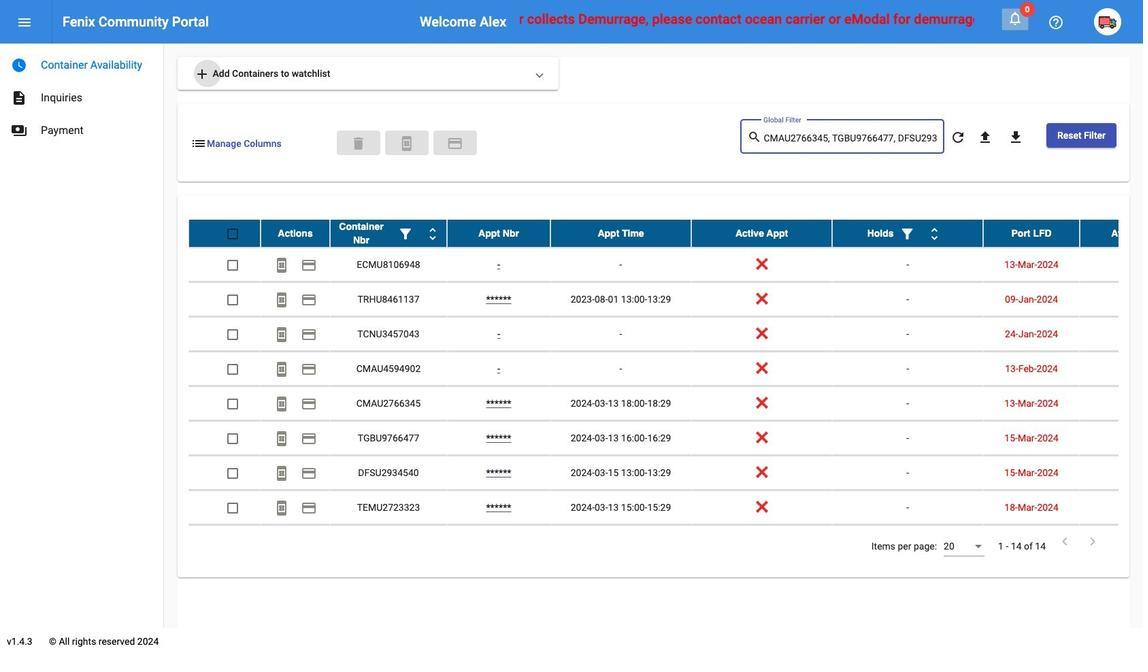 Task type: locate. For each thing, give the bounding box(es) containing it.
9 row from the top
[[188, 491, 1143, 525]]

delete image
[[350, 135, 367, 152]]

5 row from the top
[[188, 352, 1143, 387]]

3 row from the top
[[188, 282, 1143, 317]]

4 column header from the left
[[550, 220, 691, 247]]

column header
[[261, 220, 330, 247], [330, 220, 447, 247], [447, 220, 550, 247], [550, 220, 691, 247], [691, 220, 832, 247], [832, 220, 983, 247], [983, 220, 1080, 247], [1080, 220, 1143, 247]]

6 row from the top
[[188, 387, 1143, 421]]

cell
[[1080, 248, 1143, 282], [1080, 282, 1143, 316], [1080, 317, 1143, 351], [1080, 352, 1143, 386], [1080, 387, 1143, 421], [1080, 421, 1143, 455], [1080, 456, 1143, 490], [1080, 491, 1143, 525], [188, 525, 261, 559], [261, 525, 330, 559], [330, 525, 447, 559], [447, 525, 550, 559], [550, 525, 691, 559], [691, 525, 832, 559], [832, 525, 983, 559], [983, 525, 1080, 559], [1080, 525, 1143, 559]]

7 column header from the left
[[983, 220, 1080, 247]]

no color image
[[1007, 10, 1023, 27], [1048, 14, 1064, 31], [11, 57, 27, 73], [194, 66, 210, 83], [11, 90, 27, 106], [1008, 129, 1024, 146], [191, 135, 207, 152], [399, 135, 415, 152], [397, 226, 414, 242], [425, 226, 441, 242], [926, 226, 943, 242], [274, 257, 290, 274], [274, 292, 290, 308], [274, 327, 290, 343], [301, 327, 317, 343], [274, 362, 290, 378], [301, 396, 317, 413], [274, 431, 290, 447], [301, 431, 317, 447], [274, 466, 290, 482], [301, 500, 317, 517], [1057, 534, 1073, 550]]

no color image
[[16, 14, 33, 31], [11, 122, 27, 139], [747, 129, 764, 145], [950, 129, 966, 146], [977, 129, 993, 146], [447, 135, 463, 152], [899, 226, 916, 242], [301, 257, 317, 274], [301, 292, 317, 308], [301, 362, 317, 378], [274, 396, 290, 413], [301, 466, 317, 482], [274, 500, 290, 517], [1085, 534, 1101, 550]]

6 column header from the left
[[832, 220, 983, 247]]

1 column header from the left
[[261, 220, 330, 247]]

navigation
[[0, 44, 163, 147]]

grid
[[188, 220, 1143, 560]]

7 row from the top
[[188, 421, 1143, 456]]

row
[[188, 220, 1143, 248], [188, 248, 1143, 282], [188, 282, 1143, 317], [188, 317, 1143, 352], [188, 352, 1143, 387], [188, 387, 1143, 421], [188, 421, 1143, 456], [188, 456, 1143, 491], [188, 491, 1143, 525], [188, 525, 1143, 560]]



Task type: describe. For each thing, give the bounding box(es) containing it.
1 row from the top
[[188, 220, 1143, 248]]

2 row from the top
[[188, 248, 1143, 282]]

8 row from the top
[[188, 456, 1143, 491]]

10 row from the top
[[188, 525, 1143, 560]]

3 column header from the left
[[447, 220, 550, 247]]

Global Watchlist Filter field
[[764, 133, 937, 144]]

8 column header from the left
[[1080, 220, 1143, 247]]

5 column header from the left
[[691, 220, 832, 247]]

4 row from the top
[[188, 317, 1143, 352]]

2 column header from the left
[[330, 220, 447, 247]]



